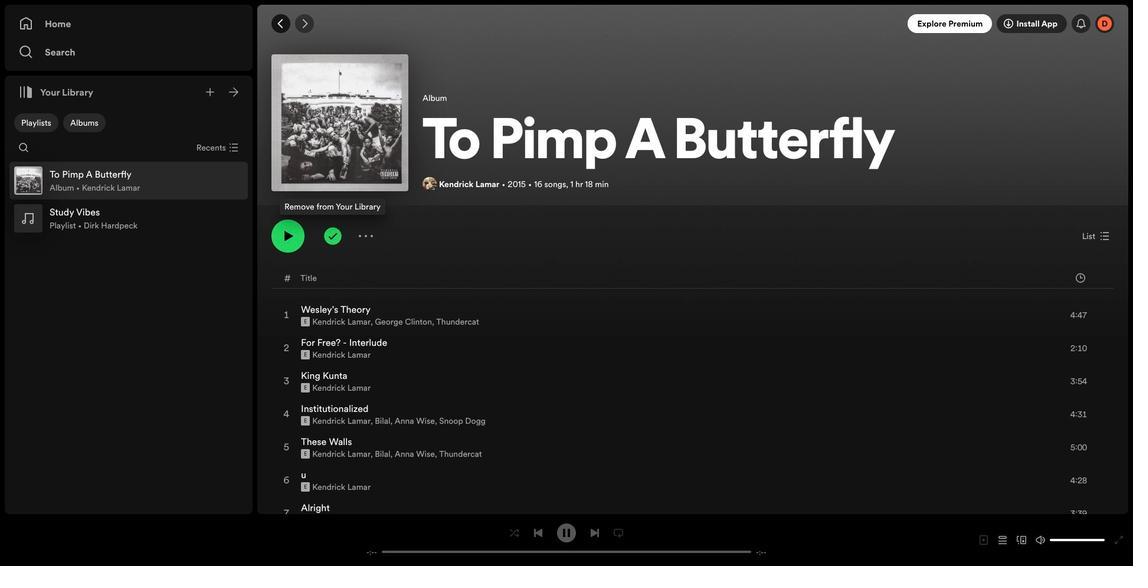 Task type: describe. For each thing, give the bounding box(es) containing it.
none search field inside main element
[[14, 138, 33, 157]]

duration element
[[1077, 273, 1086, 283]]

6 explicit element from the top
[[301, 483, 310, 492]]

none checkbox inside main element
[[63, 113, 106, 132]]

to pimp a butterfly image
[[272, 54, 409, 191]]

4 explicit element from the top
[[301, 416, 310, 426]]

1 explicit element from the top
[[301, 317, 310, 327]]

enable shuffle image
[[510, 528, 520, 538]]

previous image
[[534, 528, 543, 538]]

none checkbox inside main element
[[14, 113, 58, 132]]

search in your library image
[[19, 143, 28, 152]]

volume high image
[[1037, 536, 1046, 545]]

pause image
[[562, 528, 572, 538]]

next image
[[591, 528, 600, 538]]



Task type: locate. For each thing, give the bounding box(es) containing it.
0 vertical spatial cell
[[946, 299, 1104, 331]]

kendrick lamar image
[[423, 177, 437, 191]]

disable repeat image
[[614, 528, 624, 538]]

go back image
[[276, 19, 286, 28]]

3 explicit element from the top
[[301, 383, 310, 393]]

to pimp a butterfly grid
[[258, 267, 1129, 566]]

Disable repeat checkbox
[[610, 524, 628, 542]]

row
[[272, 268, 1115, 289]]

Recents, List view field
[[187, 138, 246, 157]]

None checkbox
[[14, 113, 58, 132]]

duration image
[[1077, 273, 1086, 283]]

cell
[[946, 299, 1104, 331], [946, 498, 1104, 530]]

main element
[[5, 5, 253, 514]]

1 group from the top
[[9, 162, 248, 200]]

what's new image
[[1077, 19, 1087, 28]]

list item inside main element
[[9, 162, 248, 200]]

1 vertical spatial cell
[[946, 498, 1104, 530]]

go forward image
[[300, 19, 309, 28]]

None button
[[1078, 227, 1115, 246]]

top bar and user menu element
[[258, 5, 1129, 43]]

2 cell from the top
[[946, 498, 1104, 530]]

connect to a device image
[[1018, 536, 1027, 545]]

1 cell from the top
[[946, 299, 1104, 331]]

list item
[[9, 162, 248, 200]]

row inside to pimp a butterfly grid
[[272, 268, 1115, 289]]

group
[[9, 162, 248, 200], [9, 200, 248, 237]]

None search field
[[14, 138, 33, 157]]

2 group from the top
[[9, 200, 248, 237]]

player controls element
[[354, 524, 780, 557]]

2 explicit element from the top
[[301, 350, 310, 360]]

None checkbox
[[63, 113, 106, 132]]

5 explicit element from the top
[[301, 449, 310, 459]]

explicit element
[[301, 317, 310, 327], [301, 350, 310, 360], [301, 383, 310, 393], [301, 416, 310, 426], [301, 449, 310, 459], [301, 483, 310, 492]]



Task type: vqa. For each thing, say whether or not it's contained in the screenshot.
"You'll"
no



